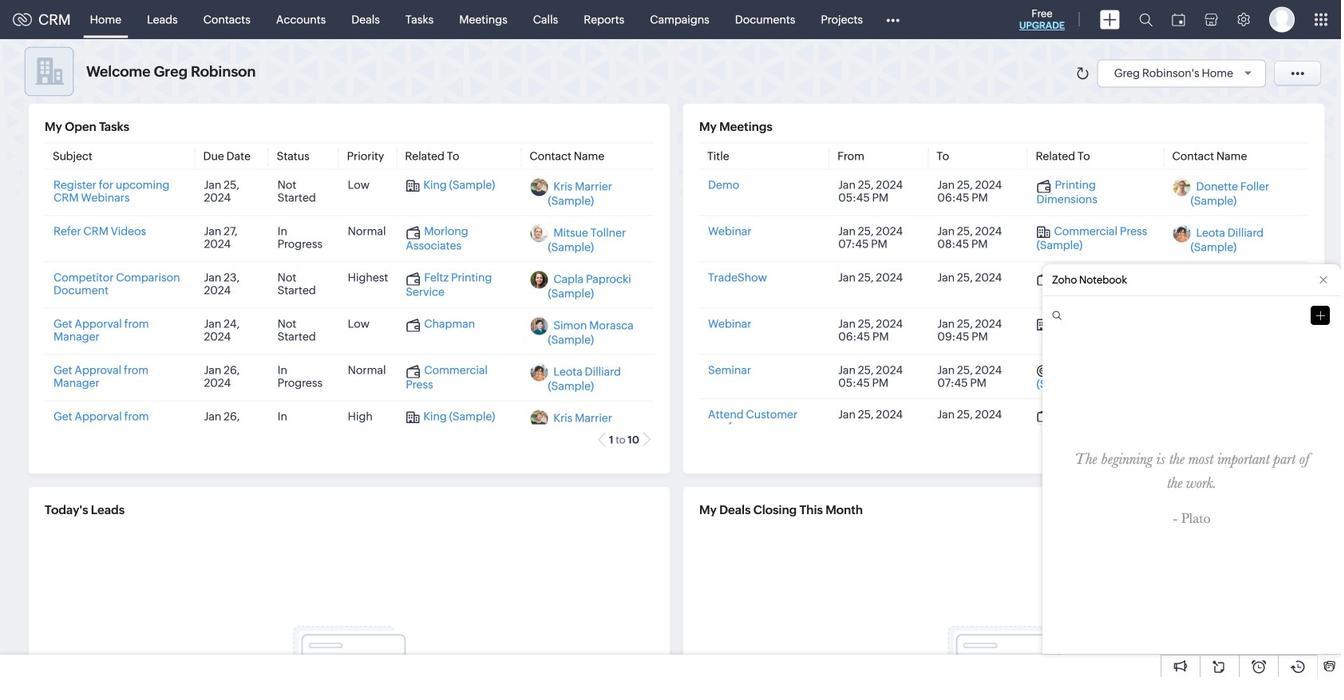 Task type: describe. For each thing, give the bounding box(es) containing it.
profile element
[[1260, 0, 1305, 39]]

create menu image
[[1101, 10, 1121, 29]]

calendar image
[[1173, 13, 1186, 26]]

profile image
[[1270, 7, 1296, 32]]

logo image
[[13, 13, 32, 26]]

Other Modules field
[[876, 7, 911, 32]]

search image
[[1140, 13, 1153, 26]]



Task type: vqa. For each thing, say whether or not it's contained in the screenshot.
bottom Deal
no



Task type: locate. For each thing, give the bounding box(es) containing it.
search element
[[1130, 0, 1163, 39]]

create menu element
[[1091, 0, 1130, 39]]



